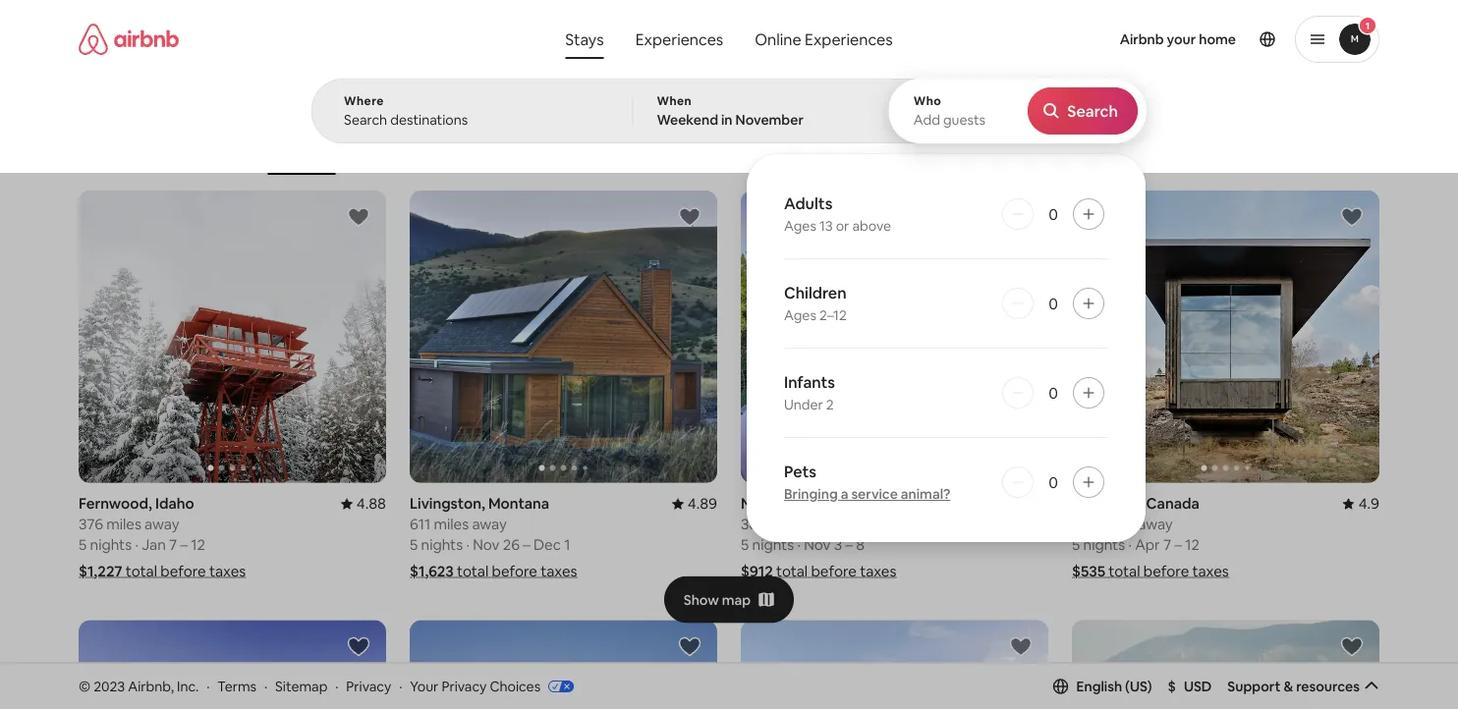 Task type: vqa. For each thing, say whether or not it's contained in the screenshot.


Task type: locate. For each thing, give the bounding box(es) containing it.
show map button
[[664, 576, 794, 624]]

2 12 from the left
[[1185, 535, 1200, 555]]

1 horizontal spatial privacy
[[442, 678, 487, 695]]

3 nights from the left
[[752, 535, 794, 555]]

sitemap link
[[275, 678, 328, 695]]

nights up $1,623
[[421, 535, 463, 555]]

experiences right "online"
[[805, 29, 893, 49]]

privacy
[[346, 678, 391, 695], [442, 678, 487, 695]]

1 horizontal spatial nov
[[804, 535, 831, 555]]

1 taxes from the left
[[209, 562, 246, 581]]

· left jan
[[135, 535, 138, 555]]

privacy down add to wishlist: escalante, utah "icon"
[[346, 678, 391, 695]]

1 nights from the left
[[90, 535, 132, 555]]

idaho
[[155, 494, 194, 513]]

3 taxes from the left
[[860, 562, 897, 581]]

0 vertical spatial 1
[[1366, 19, 1370, 32]]

experiences
[[635, 29, 723, 49], [805, 29, 893, 49]]

1 vertical spatial 1
[[564, 535, 570, 555]]

amazing
[[799, 145, 848, 160]]

1
[[1366, 19, 1370, 32], [564, 535, 570, 555]]

total inside nevada city, california 381 miles away 5 nights · nov 3 – 8 $912 total before taxes
[[776, 562, 808, 581]]

4 0 from the top
[[1049, 472, 1058, 492]]

0 horizontal spatial nov
[[473, 535, 500, 555]]

2 taxes from the left
[[541, 562, 577, 581]]

nights inside fernwood, idaho 376 miles away 5 nights · jan 7 – 12 $1,227 total before taxes
[[90, 535, 132, 555]]

3 0 from the top
[[1049, 383, 1058, 403]]

miles down nevada
[[767, 515, 802, 534]]

1 before from the left
[[160, 562, 206, 581]]

5 down 376
[[79, 535, 87, 555]]

tiny homes
[[914, 145, 977, 161]]

fernwood, idaho 376 miles away 5 nights · jan 7 – 12 $1,227 total before taxes
[[79, 494, 246, 581]]

add to wishlist: fernwood, idaho image
[[347, 205, 370, 229]]

away up apr
[[1138, 515, 1173, 534]]

· inside "livingston, montana 611 miles away 5 nights · nov 26 – dec 1 $1,623 total before taxes"
[[466, 535, 470, 555]]

·
[[135, 535, 138, 555], [466, 535, 470, 555], [797, 535, 801, 555], [1128, 535, 1132, 555], [207, 678, 210, 695], [264, 678, 268, 695], [335, 678, 339, 695], [399, 678, 402, 695]]

· left apr
[[1128, 535, 1132, 555]]

4.89 out of 5 average rating image
[[672, 494, 717, 513]]

5 inside nevada city, california 381 miles away 5 nights · nov 3 – 8 $912 total before taxes
[[741, 535, 749, 555]]

&
[[1284, 678, 1293, 696]]

the-
[[290, 145, 313, 160]]

1 – from the left
[[180, 535, 188, 555]]

· left 26
[[466, 535, 470, 555]]

children ages 2–12
[[784, 283, 847, 324]]

12 right jan
[[191, 535, 205, 555]]

5 down 379
[[1072, 535, 1080, 555]]

2 0 from the top
[[1049, 293, 1058, 313]]

None search field
[[311, 0, 1225, 542]]

3 total from the left
[[776, 562, 808, 581]]

1 horizontal spatial 7
[[1163, 535, 1171, 555]]

miles inside nevada city, california 381 miles away 5 nights · nov 3 – 8 $912 total before taxes
[[767, 515, 802, 534]]

nights inside nevada city, california 381 miles away 5 nights · nov 3 – 8 $912 total before taxes
[[752, 535, 794, 555]]

5 for 376 miles away
[[79, 535, 87, 555]]

5 for 611 miles away
[[410, 535, 418, 555]]

miles down the fernwood,
[[106, 515, 141, 534]]

4 taxes from the left
[[1192, 562, 1229, 581]]

total inside penticton, canada 379 miles away 5 nights · apr 7 – 12 $535 total before taxes
[[1109, 562, 1140, 581]]

adults ages 13 or above
[[784, 193, 891, 235]]

· left 3
[[797, 535, 801, 555]]

ages down children
[[784, 307, 816, 324]]

away inside "livingston, montana 611 miles away 5 nights · nov 26 – dec 1 $1,623 total before taxes"
[[472, 515, 507, 534]]

2 miles from the left
[[434, 515, 469, 534]]

before inside penticton, canada 379 miles away 5 nights · apr 7 – 12 $535 total before taxes
[[1144, 562, 1189, 581]]

ages inside adults ages 13 or above
[[784, 217, 816, 235]]

381
[[741, 515, 764, 534]]

miles for 379
[[1100, 515, 1135, 534]]

homes
[[939, 145, 977, 161]]

379
[[1072, 515, 1097, 534]]

miles down penticton,
[[1100, 515, 1135, 534]]

0 horizontal spatial privacy
[[346, 678, 391, 695]]

7 inside fernwood, idaho 376 miles away 5 nights · jan 7 – 12 $1,227 total before taxes
[[169, 535, 177, 555]]

2 experiences from the left
[[805, 29, 893, 49]]

1 miles from the left
[[106, 515, 141, 534]]

· left privacy link
[[335, 678, 339, 695]]

english (us)
[[1077, 678, 1152, 696]]

nov inside "livingston, montana 611 miles away 5 nights · nov 26 – dec 1 $1,623 total before taxes"
[[473, 535, 500, 555]]

nights inside penticton, canada 379 miles away 5 nights · apr 7 – 12 $535 total before taxes
[[1083, 535, 1125, 555]]

online
[[755, 29, 801, 49]]

home
[[1199, 30, 1236, 48]]

penticton, canada 379 miles away 5 nights · apr 7 – 12 $535 total before taxes
[[1072, 494, 1229, 581]]

1 12 from the left
[[191, 535, 205, 555]]

0 horizontal spatial 1
[[564, 535, 570, 555]]

total down apr
[[1109, 562, 1140, 581]]

4.88
[[356, 494, 386, 513]]

8
[[856, 535, 865, 555]]

4.9
[[1359, 494, 1380, 513]]

1 horizontal spatial 12
[[1185, 535, 1200, 555]]

1 7 from the left
[[169, 535, 177, 555]]

0 horizontal spatial 7
[[169, 535, 177, 555]]

12 for jan 7 – 12
[[191, 535, 205, 555]]

3 away from the left
[[805, 515, 840, 534]]

total right $912
[[776, 562, 808, 581]]

3 – from the left
[[846, 535, 853, 555]]

miles
[[106, 515, 141, 534], [434, 515, 469, 534], [767, 515, 802, 534], [1100, 515, 1135, 534]]

montana
[[488, 494, 549, 513]]

– right jan
[[180, 535, 188, 555]]

who add guests
[[914, 93, 986, 129]]

2 5 from the left
[[410, 535, 418, 555]]

resources
[[1296, 678, 1360, 696]]

before down jan
[[160, 562, 206, 581]]

2 nov from the left
[[804, 535, 831, 555]]

experiences button
[[620, 20, 739, 59]]

away inside penticton, canada 379 miles away 5 nights · apr 7 – 12 $535 total before taxes
[[1138, 515, 1173, 534]]

add
[[914, 111, 940, 129]]

1 0 from the top
[[1049, 204, 1058, 224]]

nevada
[[741, 494, 793, 513]]

2 – from the left
[[523, 535, 530, 555]]

2–12
[[819, 307, 847, 324]]

ages
[[784, 217, 816, 235], [784, 307, 816, 324]]

2 total from the left
[[457, 562, 489, 581]]

before down apr
[[1144, 562, 1189, 581]]

1 ages from the top
[[784, 217, 816, 235]]

0 horizontal spatial 12
[[191, 535, 205, 555]]

5 inside fernwood, idaho 376 miles away 5 nights · jan 7 – 12 $1,227 total before taxes
[[79, 535, 87, 555]]

nov left 3
[[804, 535, 831, 555]]

– inside "livingston, montana 611 miles away 5 nights · nov 26 – dec 1 $1,623 total before taxes"
[[523, 535, 530, 555]]

what can we help you find? tab list
[[550, 20, 739, 59]]

0 vertical spatial ages
[[784, 217, 816, 235]]

· inside fernwood, idaho 376 miles away 5 nights · jan 7 – 12 $1,227 total before taxes
[[135, 535, 138, 555]]

add to wishlist: livingston, montana image
[[678, 205, 702, 229]]

miles for 376
[[106, 515, 141, 534]]

privacy right your
[[442, 678, 487, 695]]

1 total from the left
[[126, 562, 157, 581]]

experiences inside experiences button
[[635, 29, 723, 49]]

12 inside fernwood, idaho 376 miles away 5 nights · jan 7 – 12 $1,227 total before taxes
[[191, 535, 205, 555]]

– inside penticton, canada 379 miles away 5 nights · apr 7 – 12 $535 total before taxes
[[1175, 535, 1182, 555]]

4 – from the left
[[1175, 535, 1182, 555]]

5 inside penticton, canada 379 miles away 5 nights · apr 7 – 12 $535 total before taxes
[[1072, 535, 1080, 555]]

away up 26
[[472, 515, 507, 534]]

1 5 from the left
[[79, 535, 87, 555]]

total down jan
[[126, 562, 157, 581]]

nights inside "livingston, montana 611 miles away 5 nights · nov 26 – dec 1 $1,623 total before taxes"
[[421, 535, 463, 555]]

0 horizontal spatial experiences
[[635, 29, 723, 49]]

add to wishlist: escalante, utah image
[[347, 635, 370, 659]]

2 7 from the left
[[1163, 535, 1171, 555]]

– right apr
[[1175, 535, 1182, 555]]

grid
[[313, 145, 335, 160]]

5 inside "livingston, montana 611 miles away 5 nights · nov 26 – dec 1 $1,623 total before taxes"
[[410, 535, 418, 555]]

away for penticton,
[[1138, 515, 1173, 534]]

5 down 381
[[741, 535, 749, 555]]

nights down 379
[[1083, 535, 1125, 555]]

ages down adults
[[784, 217, 816, 235]]

7 right jan
[[169, 535, 177, 555]]

0 for adults
[[1049, 204, 1058, 224]]

nov left 26
[[473, 535, 500, 555]]

4 miles from the left
[[1100, 515, 1135, 534]]

2 before from the left
[[492, 562, 537, 581]]

total right $1,623
[[457, 562, 489, 581]]

privacy inside your privacy choices link
[[442, 678, 487, 695]]

taxes
[[209, 562, 246, 581], [541, 562, 577, 581], [860, 562, 897, 581], [1192, 562, 1229, 581]]

away up jan
[[145, 515, 179, 534]]

– inside nevada city, california 381 miles away 5 nights · nov 3 – 8 $912 total before taxes
[[846, 535, 853, 555]]

–
[[180, 535, 188, 555], [523, 535, 530, 555], [846, 535, 853, 555], [1175, 535, 1182, 555]]

show map
[[684, 591, 751, 609]]

1 horizontal spatial experiences
[[805, 29, 893, 49]]

4 5 from the left
[[1072, 535, 1080, 555]]

– inside fernwood, idaho 376 miles away 5 nights · jan 7 – 12 $1,227 total before taxes
[[180, 535, 188, 555]]

children
[[784, 283, 847, 303]]

bringing
[[784, 485, 838, 503]]

away inside fernwood, idaho 376 miles away 5 nights · jan 7 – 12 $1,227 total before taxes
[[145, 515, 179, 534]]

3 miles from the left
[[767, 515, 802, 534]]

1 vertical spatial ages
[[784, 307, 816, 324]]

4 away from the left
[[1138, 515, 1173, 534]]

– right 3
[[846, 535, 853, 555]]

tiny
[[914, 145, 937, 161]]

2 privacy from the left
[[442, 678, 487, 695]]

miles inside "livingston, montana 611 miles away 5 nights · nov 26 – dec 1 $1,623 total before taxes"
[[434, 515, 469, 534]]

california
[[831, 494, 898, 513]]

1 nov from the left
[[473, 535, 500, 555]]

– for 379 miles away
[[1175, 535, 1182, 555]]

experiences up when
[[635, 29, 723, 49]]

taxes inside fernwood, idaho 376 miles away 5 nights · jan 7 – 12 $1,227 total before taxes
[[209, 562, 246, 581]]

guests
[[943, 111, 986, 129]]

before
[[160, 562, 206, 581], [492, 562, 537, 581], [811, 562, 857, 581], [1144, 562, 1189, 581]]

13
[[819, 217, 833, 235]]

4 total from the left
[[1109, 562, 1140, 581]]

$1,227
[[79, 562, 122, 581]]

7 inside penticton, canada 379 miles away 5 nights · apr 7 – 12 $535 total before taxes
[[1163, 535, 1171, 555]]

nights for 376
[[90, 535, 132, 555]]

group
[[79, 98, 1063, 175], [79, 191, 386, 483], [410, 191, 717, 483], [741, 191, 1048, 483], [1072, 191, 1380, 483], [79, 620, 386, 710], [410, 620, 717, 710], [741, 620, 1048, 710], [1072, 620, 1380, 710]]

when
[[657, 93, 692, 109]]

12 inside penticton, canada 379 miles away 5 nights · apr 7 – 12 $535 total before taxes
[[1185, 535, 1200, 555]]

support
[[1228, 678, 1281, 696]]

nights up $1,227
[[90, 535, 132, 555]]

nights for 379
[[1083, 535, 1125, 555]]

infants under 2
[[784, 372, 835, 414]]

1 horizontal spatial 1
[[1366, 19, 1370, 32]]

4 nights from the left
[[1083, 535, 1125, 555]]

before down 3
[[811, 562, 857, 581]]

2 nights from the left
[[421, 535, 463, 555]]

©
[[79, 678, 91, 695]]

3 5 from the left
[[741, 535, 749, 555]]

3 before from the left
[[811, 562, 857, 581]]

when weekend in november
[[657, 93, 804, 129]]

away down the city,
[[805, 515, 840, 534]]

nights down 381
[[752, 535, 794, 555]]

1 experiences from the left
[[635, 29, 723, 49]]

1 inside 1 dropdown button
[[1366, 19, 1370, 32]]

12 right apr
[[1185, 535, 1200, 555]]

sitemap
[[275, 678, 328, 695]]

2023
[[94, 678, 125, 695]]

26
[[503, 535, 520, 555]]

profile element
[[926, 0, 1380, 79]]

12
[[191, 535, 205, 555], [1185, 535, 1200, 555]]

4 before from the left
[[1144, 562, 1189, 581]]

– right 26
[[523, 535, 530, 555]]

2 away from the left
[[472, 515, 507, 534]]

total
[[126, 562, 157, 581], [457, 562, 489, 581], [776, 562, 808, 581], [1109, 562, 1140, 581]]

· inside penticton, canada 379 miles away 5 nights · apr 7 – 12 $535 total before taxes
[[1128, 535, 1132, 555]]

before down 26
[[492, 562, 537, 581]]

4.89
[[688, 494, 717, 513]]

fernwood,
[[79, 494, 152, 513]]

2 ages from the top
[[784, 307, 816, 324]]

nights
[[90, 535, 132, 555], [421, 535, 463, 555], [752, 535, 794, 555], [1083, 535, 1125, 555]]

miles inside fernwood, idaho 376 miles away 5 nights · jan 7 – 12 $1,227 total before taxes
[[106, 515, 141, 534]]

5 down 611
[[410, 535, 418, 555]]

7 right apr
[[1163, 535, 1171, 555]]

miles inside penticton, canada 379 miles away 5 nights · apr 7 – 12 $535 total before taxes
[[1100, 515, 1135, 534]]

ages inside children ages 2–12
[[784, 307, 816, 324]]

miles down livingston, at left
[[434, 515, 469, 534]]

0 for pets
[[1049, 472, 1058, 492]]

1 away from the left
[[145, 515, 179, 534]]



Task type: describe. For each thing, give the bounding box(es) containing it.
under
[[784, 396, 823, 414]]

usd
[[1184, 678, 1212, 696]]

your
[[410, 678, 439, 695]]

miles for 611
[[434, 515, 469, 534]]

map
[[722, 591, 751, 609]]

· left your
[[399, 678, 402, 695]]

english (us) button
[[1053, 678, 1152, 696]]

$
[[1168, 678, 1176, 696]]

taxes inside penticton, canada 379 miles away 5 nights · apr 7 – 12 $535 total before taxes
[[1192, 562, 1229, 581]]

pets bringing a service animal?
[[784, 461, 951, 503]]

3
[[834, 535, 842, 555]]

7 for jan
[[169, 535, 177, 555]]

service
[[851, 485, 898, 503]]

privacy link
[[346, 678, 391, 695]]

$535
[[1072, 562, 1106, 581]]

your privacy choices
[[410, 678, 541, 695]]

taxes inside "livingston, montana 611 miles away 5 nights · nov 26 – dec 1 $1,623 total before taxes"
[[541, 562, 577, 581]]

4.88 out of 5 average rating image
[[341, 494, 386, 513]]

terms · sitemap · privacy ·
[[217, 678, 402, 695]]

show
[[684, 591, 719, 609]]

add to wishlist: nevada city, california image
[[1009, 205, 1033, 229]]

livingston,
[[410, 494, 485, 513]]

1 button
[[1295, 16, 1380, 63]]

inc.
[[177, 678, 199, 695]]

support & resources button
[[1228, 678, 1380, 696]]

away inside nevada city, california 381 miles away 5 nights · nov 3 – 8 $912 total before taxes
[[805, 515, 840, 534]]

0 for infants
[[1049, 383, 1058, 403]]

4.91
[[1019, 494, 1048, 513]]

4.91 out of 5 average rating image
[[1003, 494, 1048, 513]]

611
[[410, 515, 431, 534]]

city,
[[796, 494, 828, 513]]

· right inc.
[[207, 678, 210, 695]]

airbnb your home
[[1120, 30, 1236, 48]]

before inside fernwood, idaho 376 miles away 5 nights · jan 7 – 12 $1,227 total before taxes
[[160, 562, 206, 581]]

online experiences
[[755, 29, 893, 49]]

add to wishlist: invermere, canada image
[[1009, 635, 1033, 659]]

amazing views
[[799, 145, 882, 160]]

apr
[[1135, 535, 1160, 555]]

november
[[736, 111, 804, 129]]

terms
[[217, 678, 257, 695]]

adults
[[784, 193, 833, 213]]

add to wishlist: santa rosa, california image
[[678, 635, 702, 659]]

5 for 379 miles away
[[1072, 535, 1080, 555]]

nevada city, california 381 miles away 5 nights · nov 3 – 8 $912 total before taxes
[[741, 494, 898, 581]]

online experiences link
[[739, 20, 909, 59]]

total inside fernwood, idaho 376 miles away 5 nights · jan 7 – 12 $1,227 total before taxes
[[126, 562, 157, 581]]

off-
[[268, 145, 290, 160]]

bringing a service animal? button
[[784, 485, 951, 503]]

stays tab panel
[[311, 79, 1225, 542]]

views
[[851, 145, 882, 160]]

display total before taxes switch
[[1328, 125, 1363, 148]]

livingston, montana 611 miles away 5 nights · nov 26 – dec 1 $1,623 total before taxes
[[410, 494, 577, 581]]

$1,623
[[410, 562, 454, 581]]

group containing off-the-grid
[[79, 98, 1063, 175]]

before inside nevada city, california 381 miles away 5 nights · nov 3 – 8 $912 total before taxes
[[811, 562, 857, 581]]

where
[[344, 93, 384, 109]]

airbnb your home link
[[1108, 19, 1248, 60]]

add to wishlist: columbia falls, montana image
[[1340, 635, 1364, 659]]

in
[[721, 111, 733, 129]]

© 2023 airbnb, inc. ·
[[79, 678, 210, 695]]

jan
[[142, 535, 166, 555]]

english
[[1077, 678, 1122, 696]]

infants
[[784, 372, 835, 392]]

ages for children
[[784, 307, 816, 324]]

penticton,
[[1072, 494, 1143, 513]]

stays button
[[550, 20, 620, 59]]

ages for adults
[[784, 217, 816, 235]]

4.9 out of 5 average rating image
[[1343, 494, 1380, 513]]

trending
[[1011, 145, 1061, 161]]

weekend
[[657, 111, 718, 129]]

– for 611 miles away
[[523, 535, 530, 555]]

experiences inside online experiences link
[[805, 29, 893, 49]]

– for 376 miles away
[[180, 535, 188, 555]]

$912
[[741, 562, 773, 581]]

above
[[852, 217, 891, 235]]

your
[[1167, 30, 1196, 48]]

0 for children
[[1049, 293, 1058, 313]]

12 for apr 7 – 12
[[1185, 535, 1200, 555]]

1 privacy from the left
[[346, 678, 391, 695]]

terms link
[[217, 678, 257, 695]]

away for fernwood,
[[145, 515, 179, 534]]

off-the-grid
[[268, 145, 335, 160]]

nov inside nevada city, california 381 miles away 5 nights · nov 3 – 8 $912 total before taxes
[[804, 535, 831, 555]]

or
[[836, 217, 849, 235]]

none search field containing stays
[[311, 0, 1225, 542]]

total inside "livingston, montana 611 miles away 5 nights · nov 26 – dec 1 $1,623 total before taxes"
[[457, 562, 489, 581]]

airbnb
[[1120, 30, 1164, 48]]

1 inside "livingston, montana 611 miles away 5 nights · nov 26 – dec 1 $1,623 total before taxes"
[[564, 535, 570, 555]]

away for livingston,
[[472, 515, 507, 534]]

$ usd
[[1168, 678, 1212, 696]]

animal?
[[901, 485, 951, 503]]

2
[[826, 396, 834, 414]]

dec
[[534, 535, 561, 555]]

· inside nevada city, california 381 miles away 5 nights · nov 3 – 8 $912 total before taxes
[[797, 535, 801, 555]]

Where field
[[344, 111, 601, 129]]

before inside "livingston, montana 611 miles away 5 nights · nov 26 – dec 1 $1,623 total before taxes"
[[492, 562, 537, 581]]

choices
[[490, 678, 541, 695]]

nights for 611
[[421, 535, 463, 555]]

omg!
[[724, 145, 756, 161]]

7 for apr
[[1163, 535, 1171, 555]]

support & resources
[[1228, 678, 1360, 696]]

taxes inside nevada city, california 381 miles away 5 nights · nov 3 – 8 $912 total before taxes
[[860, 562, 897, 581]]

stays
[[565, 29, 604, 49]]

a
[[841, 485, 848, 503]]

canada
[[1146, 494, 1200, 513]]

add to wishlist: penticton, canada image
[[1340, 205, 1364, 229]]

pets
[[784, 461, 817, 481]]

· right 'terms'
[[264, 678, 268, 695]]

airbnb,
[[128, 678, 174, 695]]



